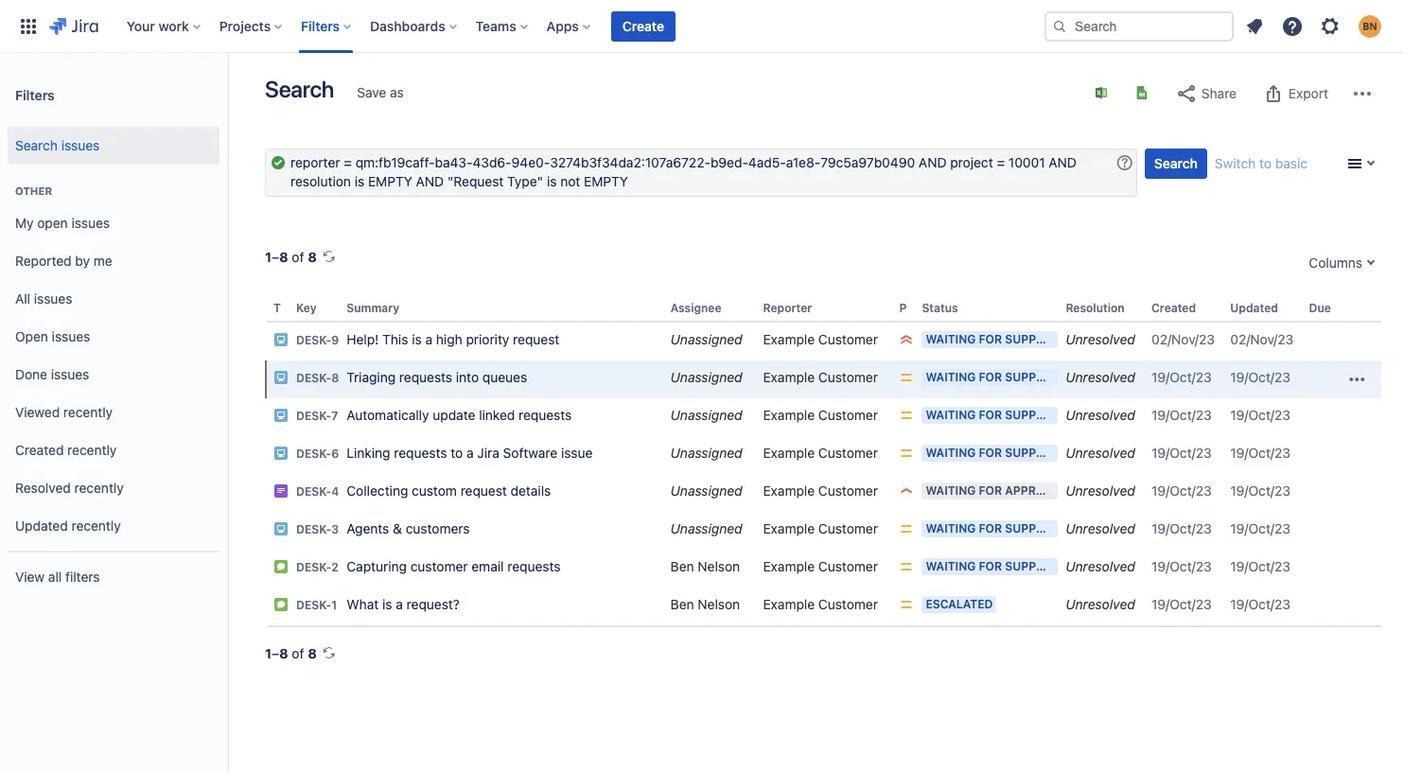 Task type: locate. For each thing, give the bounding box(es) containing it.
0 horizontal spatial created
[[15, 442, 64, 458]]

7 example from the top
[[763, 559, 815, 575]]

what is a request? link
[[347, 597, 460, 613]]

desk- for agents
[[296, 523, 332, 537]]

4 unassigned from the top
[[671, 445, 743, 461]]

into
[[456, 369, 479, 385]]

search down 'filters' popup button
[[265, 76, 334, 102]]

high image
[[900, 484, 915, 499]]

example customer for triaging requests into queues
[[763, 369, 878, 385]]

nelson
[[698, 559, 740, 575], [698, 597, 740, 613]]

ben for capturing customer email requests
[[671, 559, 694, 575]]

8 customer from the top
[[819, 597, 878, 613]]

recently inside 'link'
[[74, 480, 124, 496]]

0 horizontal spatial 02/nov/23
[[1152, 331, 1215, 348]]

search button
[[1145, 149, 1208, 179]]

0 vertical spatial created
[[1152, 301, 1197, 315]]

1 example from the top
[[763, 331, 815, 348]]

issues right all
[[34, 290, 72, 306]]

5 waiting for support unresolved from the top
[[926, 521, 1136, 537]]

reported by me link
[[8, 242, 220, 280]]

2 unassigned from the top
[[671, 369, 743, 385]]

reported
[[15, 252, 72, 268]]

1 medium image from the top
[[900, 446, 915, 461]]

desk- up desk-2 link
[[296, 523, 332, 537]]

issues inside group
[[61, 137, 100, 153]]

1 it help image from the top
[[274, 370, 289, 385]]

of
[[292, 249, 304, 265], [292, 646, 304, 662]]

desk- inside desk-4 collecting custom request details
[[296, 485, 332, 499]]

8 unresolved from the top
[[1066, 597, 1136, 613]]

example customer link for triaging requests into queues
[[763, 369, 878, 385]]

what is a request?
[[347, 597, 460, 613]]

desk- inside desk-8 triaging requests into queues
[[296, 371, 332, 385]]

2 example customer link from the top
[[763, 369, 878, 385]]

desk- right service request icon
[[296, 561, 332, 575]]

desk- right it help icon
[[296, 333, 332, 348]]

4 example customer from the top
[[763, 445, 878, 461]]

2 ben nelson link from the top
[[671, 597, 740, 613]]

search issues
[[15, 137, 100, 153]]

medium image left escalated
[[900, 597, 915, 613]]

1 unresolved from the top
[[1066, 331, 1136, 348]]

it help image
[[274, 332, 289, 348]]

5 waiting from the top
[[926, 484, 976, 498]]

by
[[75, 252, 90, 268]]

email
[[472, 559, 504, 575]]

due
[[1310, 301, 1332, 315]]

5 for from the top
[[979, 484, 1003, 498]]

4 medium image from the top
[[900, 560, 915, 575]]

1 horizontal spatial filters
[[301, 18, 340, 34]]

1 vertical spatial a
[[467, 445, 474, 461]]

7 for from the top
[[979, 560, 1003, 574]]

medium image
[[900, 446, 915, 461], [900, 597, 915, 613]]

1 ben nelson link from the top
[[671, 559, 740, 575]]

triaging requests into queues link
[[347, 369, 528, 385]]

updated down resolved
[[15, 517, 68, 534]]

projects button
[[214, 11, 290, 41]]

example for capturing customer email requests
[[763, 559, 815, 575]]

search image
[[1053, 18, 1068, 34]]

view all filters link
[[8, 559, 220, 596]]

2 1 – 8 of 8 from the top
[[265, 646, 317, 662]]

desk- for collecting
[[296, 485, 332, 499]]

7 unresolved from the top
[[1066, 559, 1136, 575]]

0 vertical spatial search
[[265, 76, 334, 102]]

8 down service request image
[[279, 646, 288, 662]]

0 vertical spatial is
[[412, 331, 422, 348]]

to left jira
[[451, 445, 463, 461]]

desk- inside desk-2 capturing customer email requests
[[296, 561, 332, 575]]

open in microsoft excel image
[[1094, 85, 1109, 100]]

sidebar navigation image
[[206, 76, 248, 114]]

recently down the resolved recently 'link'
[[71, 517, 121, 534]]

1 – 8 of 8 down service request image
[[265, 646, 317, 662]]

4 it help image from the top
[[274, 522, 289, 537]]

8 desk- from the top
[[296, 598, 332, 613]]

0 vertical spatial 1 – 8 of 8
[[265, 249, 317, 265]]

1 nelson from the top
[[698, 559, 740, 575]]

a
[[426, 331, 433, 348], [467, 445, 474, 461], [396, 597, 403, 613]]

1 vertical spatial created
[[15, 442, 64, 458]]

1 vertical spatial medium image
[[900, 597, 915, 613]]

8 down desk-1 link
[[308, 646, 317, 662]]

desk- right service request image
[[296, 598, 332, 613]]

desk- inside desk-9 help! this is a high priority request
[[296, 333, 332, 348]]

1 – from the top
[[272, 249, 279, 265]]

2 desk- from the top
[[296, 371, 332, 385]]

1 horizontal spatial 02/nov/23
[[1231, 331, 1294, 348]]

jira image
[[49, 15, 98, 37], [49, 15, 98, 37]]

6 example from the top
[[763, 521, 815, 537]]

0 horizontal spatial updated
[[15, 517, 68, 534]]

1 horizontal spatial request
[[513, 331, 560, 348]]

created down viewed
[[15, 442, 64, 458]]

updated recently
[[15, 517, 121, 534]]

2 medium image from the top
[[900, 408, 915, 423]]

all
[[48, 569, 62, 585]]

done
[[15, 366, 47, 382]]

to left basic
[[1260, 155, 1272, 171]]

it help image for linking requests to a jira software issue
[[274, 446, 289, 461]]

6 example customer from the top
[[763, 521, 878, 537]]

resolved
[[15, 480, 71, 496]]

filters right projects popup button
[[301, 18, 340, 34]]

4 desk- from the top
[[296, 447, 332, 461]]

1 example customer link from the top
[[763, 331, 878, 348]]

0 vertical spatial to
[[1260, 155, 1272, 171]]

desk- right service request with approvals image
[[296, 485, 332, 499]]

0 vertical spatial ben
[[671, 559, 694, 575]]

ben nelson
[[671, 559, 740, 575], [671, 597, 740, 613]]

a left jira
[[467, 445, 474, 461]]

2 it help image from the top
[[274, 408, 289, 423]]

1 unassigned from the top
[[671, 331, 743, 348]]

6 customer from the top
[[819, 521, 878, 537]]

issues up viewed recently
[[51, 366, 89, 382]]

created right resolution
[[1152, 301, 1197, 315]]

recently
[[63, 404, 113, 420], [67, 442, 117, 458], [74, 480, 124, 496], [71, 517, 121, 534]]

– down service request image
[[272, 646, 279, 662]]

2 02/nov/23 from the left
[[1231, 331, 1294, 348]]

2 ben nelson from the top
[[671, 597, 740, 613]]

1 horizontal spatial created
[[1152, 301, 1197, 315]]

–
[[272, 249, 279, 265], [272, 646, 279, 662]]

1 ben nelson from the top
[[671, 559, 740, 575]]

7 example customer from the top
[[763, 559, 878, 575]]

8 example customer link from the top
[[763, 597, 878, 613]]

3 desk- from the top
[[296, 409, 332, 423]]

search left the switch
[[1155, 155, 1198, 171]]

6 waiting from the top
[[926, 522, 976, 536]]

1 – 8 of 8 up t
[[265, 249, 317, 265]]

3
[[331, 523, 339, 537]]

issues inside "link"
[[52, 328, 90, 344]]

banner
[[0, 0, 1405, 53]]

1 vertical spatial search
[[15, 137, 58, 153]]

desk-2 capturing customer email requests
[[296, 559, 561, 575]]

1 vertical spatial 1 – 8 of 8
[[265, 646, 317, 662]]

1 vertical spatial ben nelson
[[671, 597, 740, 613]]

2 ben from the top
[[671, 597, 694, 613]]

search inside group
[[15, 137, 58, 153]]

it help image left "desk-8" link
[[274, 370, 289, 385]]

2 of from the top
[[292, 646, 304, 662]]

0 vertical spatial a
[[426, 331, 433, 348]]

desk-1
[[296, 598, 337, 613]]

0 horizontal spatial search
[[15, 137, 58, 153]]

switch to basic link
[[1215, 155, 1308, 171]]

7 waiting from the top
[[926, 560, 976, 574]]

0 vertical spatial ben nelson link
[[671, 559, 740, 575]]

5 unassigned from the top
[[671, 483, 743, 499]]

support
[[1006, 332, 1061, 347], [1006, 370, 1061, 384], [1006, 408, 1061, 422], [1006, 446, 1061, 460], [1006, 522, 1061, 536], [1006, 560, 1061, 574]]

open
[[37, 215, 68, 231]]

request down jira
[[461, 483, 507, 499]]

1 medium image from the top
[[900, 370, 915, 385]]

1 vertical spatial 1
[[331, 598, 337, 613]]

1 vertical spatial of
[[292, 646, 304, 662]]

high
[[436, 331, 463, 348]]

example for help! this is a high priority request
[[763, 331, 815, 348]]

4
[[331, 485, 339, 499]]

your work button
[[121, 11, 208, 41]]

medium image for linking requests to a jira software issue
[[900, 446, 915, 461]]

example for triaging requests into queues
[[763, 369, 815, 385]]

4 waiting from the top
[[926, 446, 976, 460]]

1 for from the top
[[979, 332, 1003, 347]]

a for is
[[426, 331, 433, 348]]

5 example customer from the top
[[763, 483, 878, 499]]

customer for help! this is a high priority request
[[819, 331, 878, 348]]

customer for automatically update linked requests
[[819, 407, 878, 423]]

1 vertical spatial nelson
[[698, 597, 740, 613]]

2 medium image from the top
[[900, 597, 915, 613]]

is right this at the left of the page
[[412, 331, 422, 348]]

1
[[265, 249, 272, 265], [331, 598, 337, 613], [265, 646, 272, 662]]

recently for viewed recently
[[63, 404, 113, 420]]

view all filters
[[15, 569, 100, 585]]

to
[[1260, 155, 1272, 171], [451, 445, 463, 461]]

2 waiting from the top
[[926, 370, 976, 384]]

1 horizontal spatial search
[[265, 76, 334, 102]]

1 customer from the top
[[819, 331, 878, 348]]

desk- inside desk-3 agents & customers
[[296, 523, 332, 537]]

it help image left desk-6 link
[[274, 446, 289, 461]]

example customer link
[[763, 331, 878, 348], [763, 369, 878, 385], [763, 407, 878, 423], [763, 445, 878, 461], [763, 483, 878, 499], [763, 521, 878, 537], [763, 559, 878, 575], [763, 597, 878, 613]]

7 example customer link from the top
[[763, 559, 878, 575]]

customer for triaging requests into queues
[[819, 369, 878, 385]]

t
[[274, 301, 281, 315]]

details
[[511, 483, 551, 499]]

4 example customer link from the top
[[763, 445, 878, 461]]

viewed recently
[[15, 404, 113, 420]]

5 example customer link from the top
[[763, 483, 878, 499]]

recently down viewed recently link
[[67, 442, 117, 458]]

1 vertical spatial –
[[272, 646, 279, 662]]

a left high
[[426, 331, 433, 348]]

1 ben from the top
[[671, 559, 694, 575]]

unresolved
[[1066, 331, 1136, 348], [1066, 369, 1136, 385], [1066, 407, 1136, 423], [1066, 445, 1136, 461], [1066, 483, 1136, 499], [1066, 521, 1136, 537], [1066, 559, 1136, 575], [1066, 597, 1136, 613]]

– up t
[[272, 249, 279, 265]]

it help image
[[274, 370, 289, 385], [274, 408, 289, 423], [274, 446, 289, 461], [274, 522, 289, 537]]

medium image for automatically update linked requests
[[900, 408, 915, 423]]

p
[[900, 301, 907, 315]]

1 vertical spatial request
[[461, 483, 507, 499]]

1 support from the top
[[1006, 332, 1061, 347]]

teams
[[476, 18, 517, 34]]

is right what
[[382, 597, 392, 613]]

0 vertical spatial updated
[[1231, 301, 1279, 315]]

as
[[390, 84, 404, 100]]

1 vertical spatial updated
[[15, 517, 68, 534]]

issues right open at the left of the page
[[52, 328, 90, 344]]

customer
[[819, 331, 878, 348], [819, 369, 878, 385], [819, 407, 878, 423], [819, 445, 878, 461], [819, 483, 878, 499], [819, 521, 878, 537], [819, 559, 878, 575], [819, 597, 878, 613]]

9
[[331, 333, 339, 348]]

issues for all issues
[[34, 290, 72, 306]]

0 horizontal spatial filters
[[15, 87, 55, 103]]

agents
[[347, 521, 389, 537]]

0 vertical spatial of
[[292, 249, 304, 265]]

2 horizontal spatial search
[[1155, 155, 1198, 171]]

ben nelson link for what is a request?
[[671, 597, 740, 613]]

8 left triaging
[[331, 371, 339, 385]]

ben nelson link
[[671, 559, 740, 575], [671, 597, 740, 613]]

customers
[[406, 521, 470, 537]]

settings image
[[1320, 15, 1342, 37]]

2 support from the top
[[1006, 370, 1061, 384]]

1 of from the top
[[292, 249, 304, 265]]

3 example customer link from the top
[[763, 407, 878, 423]]

updated
[[1231, 301, 1279, 315], [15, 517, 68, 534]]

created inside other group
[[15, 442, 64, 458]]

0 vertical spatial –
[[272, 249, 279, 265]]

1 desk- from the top
[[296, 333, 332, 348]]

8 example from the top
[[763, 597, 815, 613]]

1 – 8 of 8
[[265, 249, 317, 265], [265, 646, 317, 662]]

6 support from the top
[[1006, 560, 1061, 574]]

1 1 – 8 of 8 from the top
[[265, 249, 317, 265]]

4 unresolved from the top
[[1066, 445, 1136, 461]]

ben
[[671, 559, 694, 575], [671, 597, 694, 613]]

6 example customer link from the top
[[763, 521, 878, 537]]

medium image up high "icon"
[[900, 446, 915, 461]]

2 horizontal spatial a
[[467, 445, 474, 461]]

None text field
[[265, 149, 1138, 197]]

it help image left the desk-3 link
[[274, 522, 289, 537]]

6 unassigned from the top
[[671, 521, 743, 537]]

2 customer from the top
[[819, 369, 878, 385]]

5 example from the top
[[763, 483, 815, 499]]

example customer
[[763, 331, 878, 348], [763, 369, 878, 385], [763, 407, 878, 423], [763, 445, 878, 461], [763, 483, 878, 499], [763, 521, 878, 537], [763, 559, 878, 575], [763, 597, 878, 613]]

2 example from the top
[[763, 369, 815, 385]]

1 horizontal spatial a
[[426, 331, 433, 348]]

customer for linking requests to a jira software issue
[[819, 445, 878, 461]]

6
[[331, 447, 339, 461]]

request right priority
[[513, 331, 560, 348]]

desk- up desk-6 link
[[296, 409, 332, 423]]

0 vertical spatial medium image
[[900, 446, 915, 461]]

unassigned for automatically update linked requests
[[671, 407, 743, 423]]

it help image left desk-7 "link"
[[274, 408, 289, 423]]

done issues link
[[8, 356, 220, 394]]

2 example customer from the top
[[763, 369, 878, 385]]

1 vertical spatial is
[[382, 597, 392, 613]]

your
[[127, 18, 155, 34]]

2 unresolved from the top
[[1066, 369, 1136, 385]]

desk- inside desk-6 linking requests to a jira software issue
[[296, 447, 332, 461]]

requests down desk-9 help! this is a high priority request
[[399, 369, 453, 385]]

4 customer from the top
[[819, 445, 878, 461]]

example customer link for linking requests to a jira software issue
[[763, 445, 878, 461]]

1 horizontal spatial is
[[412, 331, 422, 348]]

desk- down desk-7 "link"
[[296, 447, 332, 461]]

3 example customer from the top
[[763, 407, 878, 423]]

0 vertical spatial filters
[[301, 18, 340, 34]]

notifications image
[[1244, 15, 1267, 37]]

0 vertical spatial ben nelson
[[671, 559, 740, 575]]

1 vertical spatial ben
[[671, 597, 694, 613]]

recently down created recently link
[[74, 480, 124, 496]]

of up key
[[292, 249, 304, 265]]

example customer link for agents & customers
[[763, 521, 878, 537]]

unassigned for linking requests to a jira software issue
[[671, 445, 743, 461]]

open in google sheets image
[[1135, 85, 1150, 100]]

search for search button
[[1155, 155, 1198, 171]]

desk- up desk-7 "link"
[[296, 371, 332, 385]]

5 customer from the top
[[819, 483, 878, 499]]

customer for collecting custom request details
[[819, 483, 878, 499]]

updated left due
[[1231, 301, 1279, 315]]

5 desk- from the top
[[296, 485, 332, 499]]

example customer for agents & customers
[[763, 521, 878, 537]]

recently for resolved recently
[[74, 480, 124, 496]]

waiting
[[926, 332, 976, 347], [926, 370, 976, 384], [926, 408, 976, 422], [926, 446, 976, 460], [926, 484, 976, 498], [926, 522, 976, 536], [926, 560, 976, 574]]

0 horizontal spatial to
[[451, 445, 463, 461]]

unassigned
[[671, 331, 743, 348], [671, 369, 743, 385], [671, 407, 743, 423], [671, 445, 743, 461], [671, 483, 743, 499], [671, 521, 743, 537]]

create
[[623, 18, 665, 34]]

projects
[[219, 18, 271, 34]]

2 for from the top
[[979, 370, 1003, 384]]

1 vertical spatial ben nelson link
[[671, 597, 740, 613]]

4 example from the top
[[763, 445, 815, 461]]

3 it help image from the top
[[274, 446, 289, 461]]

customer for capturing customer email requests
[[819, 559, 878, 575]]

filters
[[301, 18, 340, 34], [15, 87, 55, 103]]

recently up created recently
[[63, 404, 113, 420]]

updated inside other group
[[15, 517, 68, 534]]

6 waiting for support unresolved from the top
[[926, 559, 1136, 575]]

save as button
[[348, 78, 414, 108]]

3 example from the top
[[763, 407, 815, 423]]

issues up my open issues
[[61, 137, 100, 153]]

2 vertical spatial search
[[1155, 155, 1198, 171]]

example customer for capturing customer email requests
[[763, 559, 878, 575]]

0 vertical spatial nelson
[[698, 559, 740, 575]]

a left request?
[[396, 597, 403, 613]]

3 customer from the top
[[819, 407, 878, 423]]

desk- for triaging
[[296, 371, 332, 385]]

example customer for help! this is a high priority request
[[763, 331, 878, 348]]

of down desk-1
[[292, 646, 304, 662]]

created
[[1152, 301, 1197, 315], [15, 442, 64, 458]]

desk- inside desk-7 automatically update linked requests
[[296, 409, 332, 423]]

search inside button
[[1155, 155, 1198, 171]]

search up the other
[[15, 137, 58, 153]]

3 medium image from the top
[[900, 522, 915, 537]]

requests right the email
[[508, 559, 561, 575]]

8 example customer from the top
[[763, 597, 878, 613]]

medium image
[[900, 370, 915, 385], [900, 408, 915, 423], [900, 522, 915, 537], [900, 560, 915, 575]]

2 – from the top
[[272, 646, 279, 662]]

2 vertical spatial a
[[396, 597, 403, 613]]

3 unassigned from the top
[[671, 407, 743, 423]]

your profile and settings image
[[1359, 15, 1382, 37]]

filters up search issues
[[15, 87, 55, 103]]

jira
[[477, 445, 500, 461]]

1 horizontal spatial updated
[[1231, 301, 1279, 315]]

waiting inside waiting for approval unresolved
[[926, 484, 976, 498]]



Task type: vqa. For each thing, say whether or not it's contained in the screenshot.
"Filters" inside the the 'Filters' popup button
no



Task type: describe. For each thing, give the bounding box(es) containing it.
export
[[1289, 85, 1329, 101]]

example for collecting custom request details
[[763, 483, 815, 499]]

viewed recently link
[[8, 394, 220, 432]]

assignee
[[671, 301, 722, 315]]

service request with approvals image
[[274, 484, 289, 499]]

nelson for what is a request?
[[698, 597, 740, 613]]

desk-4 link
[[296, 485, 339, 499]]

filters inside popup button
[[301, 18, 340, 34]]

share
[[1202, 85, 1237, 101]]

switch to basic
[[1215, 155, 1308, 171]]

open issues
[[15, 328, 90, 344]]

8 inside desk-8 triaging requests into queues
[[331, 371, 339, 385]]

my
[[15, 215, 34, 231]]

requests up software
[[519, 407, 572, 423]]

4 support from the top
[[1006, 446, 1061, 460]]

open
[[15, 328, 48, 344]]

example customer for linking requests to a jira software issue
[[763, 445, 878, 461]]

linking
[[347, 445, 391, 461]]

issue
[[561, 445, 593, 461]]

desk-3 agents & customers
[[296, 521, 470, 537]]

desk-1 link
[[296, 598, 337, 613]]

desk-7 automatically update linked requests
[[296, 407, 572, 423]]

linked
[[479, 407, 515, 423]]

automatically
[[347, 407, 429, 423]]

open issues link
[[8, 318, 220, 356]]

ben nelson for capturing customer email requests
[[671, 559, 740, 575]]

this
[[383, 331, 408, 348]]

4 waiting for support unresolved from the top
[[926, 445, 1136, 461]]

example customer link for help! this is a high priority request
[[763, 331, 878, 348]]

2 waiting for support unresolved from the top
[[926, 369, 1136, 385]]

3 waiting from the top
[[926, 408, 976, 422]]

ben nelson link for capturing customer email requests
[[671, 559, 740, 575]]

resolution
[[1066, 301, 1125, 315]]

0 vertical spatial request
[[513, 331, 560, 348]]

example customer link for automatically update linked requests
[[763, 407, 878, 423]]

updated for updated recently
[[15, 517, 68, 534]]

escalated
[[926, 597, 993, 612]]

unassigned for collecting custom request details
[[671, 483, 743, 499]]

what
[[347, 597, 379, 613]]

viewed
[[15, 404, 60, 420]]

requests up desk-4 collecting custom request details
[[394, 445, 447, 461]]

3 waiting for support unresolved from the top
[[926, 407, 1136, 423]]

unassigned for agents & customers
[[671, 521, 743, 537]]

desk-9 help! this is a high priority request
[[296, 331, 560, 348]]

request?
[[407, 597, 460, 613]]

banner containing your work
[[0, 0, 1405, 53]]

0 vertical spatial 1
[[265, 249, 272, 265]]

dashboards
[[370, 18, 446, 34]]

teams button
[[470, 11, 536, 41]]

unassigned for help! this is a high priority request
[[671, 331, 743, 348]]

status
[[922, 301, 959, 315]]

done issues
[[15, 366, 89, 382]]

medium image for capturing customer email requests
[[900, 560, 915, 575]]

8 up key
[[308, 249, 317, 265]]

create button
[[611, 11, 676, 41]]

6 for from the top
[[979, 522, 1003, 536]]

all issues link
[[8, 280, 220, 318]]

example for agents & customers
[[763, 521, 815, 537]]

service request image
[[274, 560, 289, 575]]

example customer for what is a request?
[[763, 597, 878, 613]]

other group
[[8, 165, 220, 551]]

desk-8 triaging requests into queues
[[296, 369, 528, 385]]

2
[[331, 561, 339, 575]]

unassigned for triaging requests into queues
[[671, 369, 743, 385]]

1 02/nov/23 from the left
[[1152, 331, 1215, 348]]

priority
[[466, 331, 510, 348]]

save
[[357, 84, 387, 100]]

desk-4 collecting custom request details
[[296, 483, 551, 499]]

primary element
[[11, 0, 1045, 53]]

summary
[[347, 301, 400, 315]]

example customer for automatically update linked requests
[[763, 407, 878, 423]]

it help image for agents & customers
[[274, 522, 289, 537]]

search issues group
[[8, 121, 220, 170]]

apps
[[547, 18, 579, 34]]

1 horizontal spatial to
[[1260, 155, 1272, 171]]

basic
[[1276, 155, 1308, 171]]

updated recently link
[[8, 507, 220, 545]]

desk- for linking
[[296, 447, 332, 461]]

1 waiting for support unresolved from the top
[[926, 331, 1136, 348]]

resolved recently
[[15, 480, 124, 496]]

desk- for automatically
[[296, 409, 332, 423]]

desk-3 link
[[296, 523, 339, 537]]

issues right the open
[[71, 215, 110, 231]]

issues for open issues
[[52, 328, 90, 344]]

updated for updated
[[1231, 301, 1279, 315]]

queues
[[483, 369, 528, 385]]

1 vertical spatial to
[[451, 445, 463, 461]]

filters
[[65, 569, 100, 585]]

dashboards button
[[365, 11, 464, 41]]

my open issues link
[[8, 204, 220, 242]]

save as
[[357, 84, 404, 100]]

0 horizontal spatial is
[[382, 597, 392, 613]]

example for linking requests to a jira software issue
[[763, 445, 815, 461]]

apps button
[[541, 11, 598, 41]]

approval
[[1006, 484, 1067, 498]]

customer for what is a request?
[[819, 597, 878, 613]]

6 unresolved from the top
[[1066, 521, 1136, 537]]

search for search issues
[[15, 137, 58, 153]]

all issues
[[15, 290, 72, 306]]

for inside waiting for approval unresolved
[[979, 484, 1003, 498]]

example customer link for what is a request?
[[763, 597, 878, 613]]

1 waiting from the top
[[926, 332, 976, 347]]

collecting custom request details link
[[347, 483, 551, 499]]

3 unresolved from the top
[[1066, 407, 1136, 423]]

Search field
[[1045, 11, 1234, 41]]

8 up t
[[279, 249, 288, 265]]

issues for done issues
[[51, 366, 89, 382]]

4 for from the top
[[979, 446, 1003, 460]]

desk- for capturing
[[296, 561, 332, 575]]

software
[[503, 445, 558, 461]]

appswitcher icon image
[[17, 15, 40, 37]]

desk-9 link
[[296, 333, 339, 348]]

issues for search issues
[[61, 137, 100, 153]]

example customer link for collecting custom request details
[[763, 483, 878, 499]]

help image
[[1282, 15, 1305, 37]]

desk- for help!
[[296, 333, 332, 348]]

waiting for approval unresolved
[[926, 483, 1136, 499]]

nelson for capturing customer email requests
[[698, 559, 740, 575]]

medium image for triaging requests into queues
[[900, 370, 915, 385]]

your work
[[127, 18, 189, 34]]

linking requests to a jira software issue link
[[347, 445, 593, 461]]

medium image for what is a request?
[[900, 597, 915, 613]]

it help image for triaging requests into queues
[[274, 370, 289, 385]]

ben for what is a request?
[[671, 597, 694, 613]]

resolved recently link
[[8, 470, 220, 507]]

service request image
[[274, 597, 289, 613]]

agents & customers link
[[347, 521, 470, 537]]

other
[[15, 185, 52, 197]]

example customer for collecting custom request details
[[763, 483, 878, 499]]

my open issues
[[15, 215, 110, 231]]

example customer link for capturing customer email requests
[[763, 559, 878, 575]]

5 unresolved from the top
[[1066, 483, 1136, 499]]

recently for updated recently
[[71, 517, 121, 534]]

3 support from the top
[[1006, 408, 1061, 422]]

created for created
[[1152, 301, 1197, 315]]

reported by me
[[15, 252, 112, 268]]

custom
[[412, 483, 457, 499]]

me
[[94, 252, 112, 268]]

it help image for automatically update linked requests
[[274, 408, 289, 423]]

search issues link
[[8, 127, 220, 165]]

triaging
[[347, 369, 396, 385]]

a for to
[[467, 445, 474, 461]]

7
[[331, 409, 338, 423]]

desk-7 link
[[296, 409, 338, 423]]

0 horizontal spatial request
[[461, 483, 507, 499]]

customer for agents & customers
[[819, 521, 878, 537]]

key
[[296, 301, 317, 315]]

example for what is a request?
[[763, 597, 815, 613]]

5 support from the top
[[1006, 522, 1061, 536]]

created for created recently
[[15, 442, 64, 458]]

columns
[[1310, 255, 1363, 271]]

work
[[159, 18, 189, 34]]

recently for created recently
[[67, 442, 117, 458]]

desk-6 link
[[296, 447, 339, 461]]

capturing
[[347, 559, 407, 575]]

example for automatically update linked requests
[[763, 407, 815, 423]]

2 vertical spatial 1
[[265, 646, 272, 662]]

1 vertical spatial filters
[[15, 87, 55, 103]]

highest image
[[900, 332, 915, 348]]

3 for from the top
[[979, 408, 1003, 422]]

help!
[[347, 331, 379, 348]]

medium image for agents & customers
[[900, 522, 915, 537]]

desk-8 link
[[296, 371, 339, 385]]

0 horizontal spatial a
[[396, 597, 403, 613]]

ben nelson for what is a request?
[[671, 597, 740, 613]]



